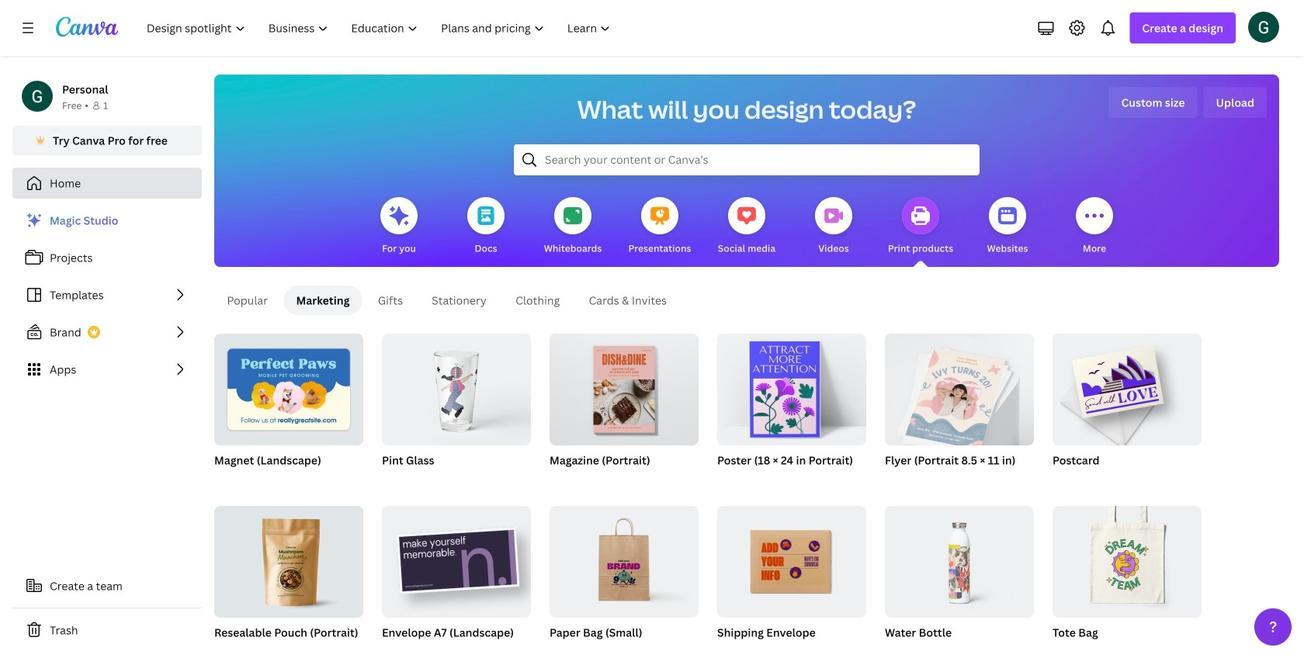 Task type: locate. For each thing, give the bounding box(es) containing it.
top level navigation element
[[137, 12, 624, 43]]

group
[[214, 328, 363, 488], [214, 328, 363, 446], [382, 328, 531, 488], [382, 328, 531, 446], [550, 328, 699, 488], [550, 328, 699, 446], [718, 328, 867, 488], [718, 328, 867, 446], [885, 334, 1034, 488], [885, 334, 1034, 451], [1053, 334, 1202, 488], [214, 500, 363, 659], [214, 500, 363, 618], [382, 500, 531, 659], [382, 500, 531, 618], [550, 500, 699, 659], [550, 500, 699, 618], [718, 500, 867, 659], [718, 500, 867, 618], [885, 506, 1034, 659], [885, 506, 1034, 618], [1053, 506, 1202, 659]]

None search field
[[514, 144, 980, 176]]

Search search field
[[545, 145, 949, 175]]

greg robinson image
[[1249, 11, 1280, 43]]

list
[[12, 205, 202, 385]]



Task type: vqa. For each thing, say whether or not it's contained in the screenshot.
the rightmost then
no



